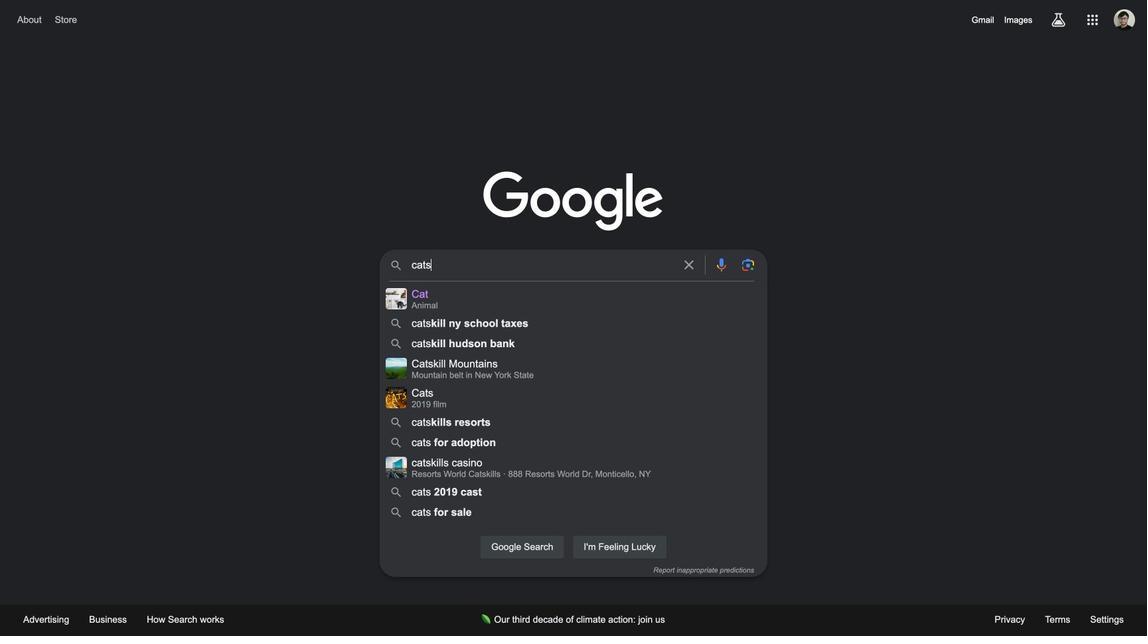 Task type: vqa. For each thing, say whether or not it's contained in the screenshot.
the catskills casino option
yes



Task type: describe. For each thing, give the bounding box(es) containing it.
catskills option
[[412, 358, 754, 380]]

I'm Feeling Lucky submit
[[573, 535, 667, 559]]

search by voice image
[[714, 257, 730, 273]]

cats movie option
[[412, 387, 754, 409]]

search labs image
[[1051, 12, 1067, 28]]

Search text field
[[412, 258, 673, 276]]

cats option
[[412, 288, 729, 310]]



Task type: locate. For each thing, give the bounding box(es) containing it.
None search field
[[13, 246, 1134, 577]]

search by image image
[[740, 257, 756, 273]]

google image
[[483, 171, 664, 232]]

catskills casino option
[[412, 457, 754, 479]]

list box
[[380, 284, 768, 523]]



